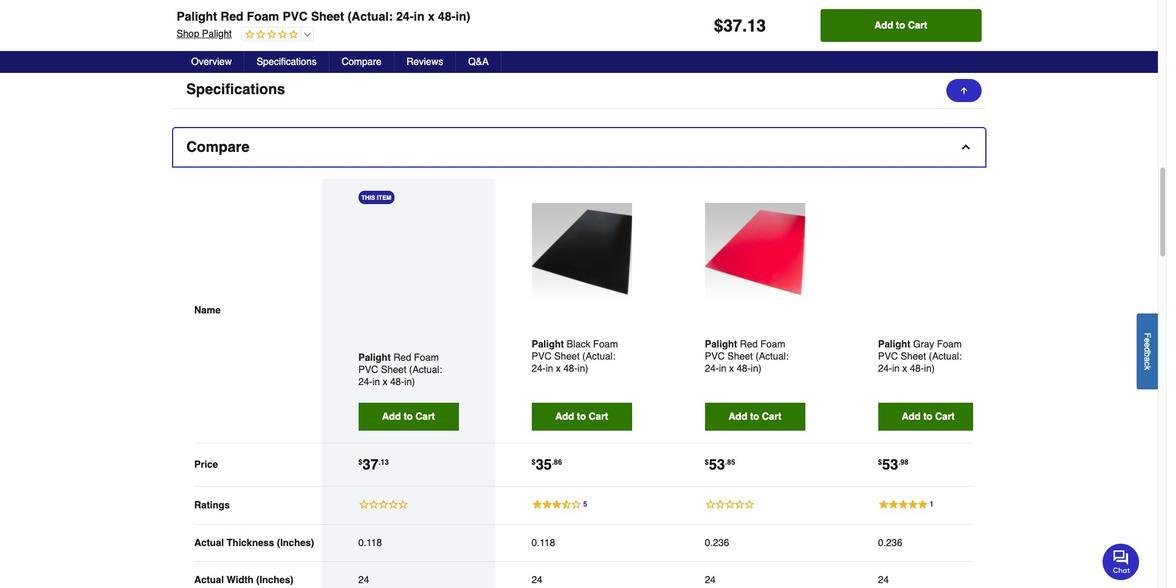 Task type: locate. For each thing, give the bounding box(es) containing it.
1 vertical spatial red
[[740, 339, 758, 350]]

fabricated using conventional tools, such as blades, saws and drills waterproof and chemically-resistant can be painted and used with spray-mount adhesive available in a variety of colors and sizes
[[196, 1, 451, 47]]

2 0.236 cell from the left
[[878, 537, 978, 549]]

53 left 85
[[709, 456, 725, 473]]

q&a button
[[456, 51, 501, 73]]

specifications down overview button
[[186, 81, 285, 98]]

85
[[727, 458, 735, 467]]

in
[[414, 10, 424, 24], [233, 37, 239, 47], [546, 363, 553, 374], [719, 363, 726, 374], [892, 363, 900, 374], [372, 377, 380, 388]]

1 53 from the left
[[709, 456, 725, 473]]

48- inside gray foam pvc sheet (actual: 24-in x 48-in)
[[910, 363, 924, 374]]

chemically-
[[257, 13, 299, 23]]

1 horizontal spatial red foam pvc sheet (actual: 24-in x 48-in)
[[705, 339, 789, 374]]

4 24 cell from the left
[[878, 574, 978, 586]]

pvc inside gray foam pvc sheet (actual: 24-in x 48-in)
[[878, 351, 898, 362]]

2 horizontal spatial red
[[740, 339, 758, 350]]

specifications button
[[244, 51, 329, 73], [173, 70, 985, 109]]

e up b
[[1143, 343, 1152, 347]]

red
[[220, 10, 243, 24], [740, 339, 758, 350], [393, 352, 411, 363]]

1 vertical spatial (inches)
[[256, 575, 294, 586]]

sheet
[[311, 10, 344, 24], [554, 351, 580, 362], [727, 351, 753, 362], [901, 351, 926, 362], [381, 365, 406, 375]]

2 actual from the top
[[194, 575, 224, 586]]

chat invite button image
[[1103, 543, 1140, 580]]

0 horizontal spatial compare
[[186, 138, 250, 155]]

e up d
[[1143, 338, 1152, 343]]

item
[[377, 194, 391, 201]]

13
[[747, 16, 766, 35], [381, 458, 389, 467]]

pvc
[[283, 10, 308, 24], [532, 351, 552, 362], [705, 351, 725, 362], [878, 351, 898, 362], [358, 365, 378, 375]]

2 53 from the left
[[882, 456, 898, 473]]

of
[[276, 37, 283, 47]]

actual left width
[[194, 575, 224, 586]]

1 vertical spatial specifications
[[186, 81, 285, 98]]

sheet inside black foam pvc sheet (actual: 24-in x 48-in)
[[554, 351, 580, 362]]

0 horizontal spatial red foam pvc sheet (actual: 24-in x 48-in)
[[358, 352, 442, 388]]

in inside fabricated using conventional tools, such as blades, saws and drills waterproof and chemically-resistant can be painted and used with spray-mount adhesive available in a variety of colors and sizes
[[233, 37, 239, 47]]

gray
[[913, 339, 934, 350]]

2 vertical spatial red
[[393, 352, 411, 363]]

overview button
[[179, 51, 244, 73]]

0.118 cell
[[358, 537, 459, 549], [532, 537, 632, 549]]

cart
[[908, 20, 927, 31], [415, 411, 435, 422], [589, 411, 608, 422], [762, 411, 781, 422], [935, 411, 955, 422]]

1 24 from the left
[[358, 575, 369, 586]]

0.236
[[705, 538, 729, 549], [878, 538, 902, 549]]

1 horizontal spatial 0.236 cell
[[878, 537, 978, 549]]

$
[[714, 16, 723, 35], [358, 458, 362, 467], [532, 458, 536, 467], [705, 458, 709, 467], [878, 458, 882, 467]]

arrow up image
[[959, 86, 969, 95]]

a up k
[[1143, 357, 1152, 362]]

48-
[[438, 10, 456, 24], [563, 363, 577, 374], [737, 363, 751, 374], [910, 363, 924, 374], [390, 377, 404, 388]]

chevron up image
[[959, 141, 972, 153]]

pvc inside black foam pvc sheet (actual: 24-in x 48-in)
[[532, 351, 552, 362]]

1 vertical spatial $ 37 . 13
[[358, 456, 389, 473]]

in) inside gray foam pvc sheet (actual: 24-in x 48-in)
[[924, 363, 935, 374]]

1 horizontal spatial compare
[[342, 57, 382, 67]]

spray-
[[311, 25, 335, 35]]

24- inside gray foam pvc sheet (actual: 24-in x 48-in)
[[878, 363, 892, 374]]

2 e from the top
[[1143, 343, 1152, 347]]

a
[[242, 37, 246, 47], [1143, 357, 1152, 362]]

$ 53 . 85
[[705, 456, 735, 473]]

add
[[874, 20, 893, 31], [382, 411, 401, 422], [555, 411, 574, 422], [728, 411, 747, 422], [902, 411, 921, 422]]

1 horizontal spatial 0.118 cell
[[532, 537, 632, 549]]

1 horizontal spatial 0.236
[[878, 538, 902, 549]]

53
[[709, 456, 725, 473], [882, 456, 898, 473]]

as
[[354, 1, 363, 11]]

0 horizontal spatial 13
[[381, 458, 389, 467]]

compare button
[[329, 51, 394, 73], [173, 128, 985, 166]]

to
[[896, 20, 905, 31], [404, 411, 413, 422], [577, 411, 586, 422], [750, 411, 759, 422], [923, 411, 932, 422]]

2 24 from the left
[[532, 575, 542, 586]]

d
[[1143, 347, 1152, 352]]

specifications down of
[[257, 57, 317, 67]]

1 0.236 from the left
[[705, 538, 729, 549]]

0 horizontal spatial a
[[242, 37, 246, 47]]

0.236 cell
[[705, 537, 805, 549], [878, 537, 978, 549]]

53 for $ 53 . 98
[[882, 456, 898, 473]]

24 cell
[[358, 574, 459, 586], [532, 574, 632, 586], [705, 574, 805, 586], [878, 574, 978, 586]]

e
[[1143, 338, 1152, 343], [1143, 343, 1152, 347]]

variety
[[249, 37, 274, 47]]

1 horizontal spatial 0.118
[[532, 538, 555, 549]]

specifications
[[257, 57, 317, 67], [186, 81, 285, 98]]

0 horizontal spatial 0.118
[[358, 538, 382, 549]]

24-
[[396, 10, 414, 24], [532, 363, 546, 374], [705, 363, 719, 374], [878, 363, 892, 374], [358, 377, 372, 388]]

sizes
[[327, 37, 347, 47]]

0 horizontal spatial 37
[[362, 456, 379, 473]]

f e e d b a c k
[[1143, 333, 1152, 370]]

1 vertical spatial actual
[[194, 575, 224, 586]]

sheet inside gray foam pvc sheet (actual: 24-in x 48-in)
[[901, 351, 926, 362]]

q&a
[[468, 57, 489, 67]]

resistant
[[299, 13, 331, 23]]

a down painted
[[242, 37, 246, 47]]

palight black foam pvc sheet (actual: 24-in x 48-in) image
[[532, 203, 632, 303]]

(inches) right width
[[256, 575, 294, 586]]

x inside gray foam pvc sheet (actual: 24-in x 48-in)
[[902, 363, 907, 374]]

1 horizontal spatial 37
[[723, 16, 742, 35]]

2 0.236 from the left
[[878, 538, 902, 549]]

palight red foam pvc sheet (actual: 24-in x 48-in)
[[177, 10, 470, 24]]

actual
[[194, 538, 224, 549], [194, 575, 224, 586]]

shop palight
[[177, 29, 232, 40]]

0 vertical spatial actual
[[194, 538, 224, 549]]

x
[[428, 10, 435, 24], [556, 363, 561, 374], [729, 363, 734, 374], [902, 363, 907, 374], [383, 377, 388, 388]]

(inches) for actual thickness (inches)
[[277, 538, 314, 549]]

be
[[214, 25, 223, 35]]

. inside $ 53 . 98
[[898, 458, 900, 467]]

with
[[293, 25, 309, 35]]

(inches) right thickness
[[277, 538, 314, 549]]

3 24 from the left
[[705, 575, 716, 586]]

1 horizontal spatial $ 37 . 13
[[714, 16, 766, 35]]

blades,
[[366, 1, 393, 11]]

1 vertical spatial a
[[1143, 357, 1152, 362]]

this
[[361, 194, 375, 201]]

compare for top the compare button
[[342, 57, 382, 67]]

adhesive
[[361, 25, 395, 35]]

37
[[723, 16, 742, 35], [362, 456, 379, 473]]

1 horizontal spatial 53
[[882, 456, 898, 473]]

24
[[358, 575, 369, 586], [532, 575, 542, 586], [705, 575, 716, 586], [878, 575, 889, 586]]

in)
[[456, 10, 470, 24], [577, 363, 588, 374], [751, 363, 762, 374], [924, 363, 935, 374], [404, 377, 415, 388]]

1 actual from the top
[[194, 538, 224, 549]]

0 horizontal spatial 0.236 cell
[[705, 537, 805, 549]]

0 vertical spatial a
[[242, 37, 246, 47]]

available
[[196, 37, 230, 47]]

0 horizontal spatial 0.118 cell
[[358, 537, 459, 549]]

0.118
[[358, 538, 382, 549], [532, 538, 555, 549]]

0 horizontal spatial $ 37 . 13
[[358, 456, 389, 473]]

24- inside black foam pvc sheet (actual: 24-in x 48-in)
[[532, 363, 546, 374]]

1 horizontal spatial 13
[[747, 16, 766, 35]]

width
[[227, 575, 254, 586]]

(inches)
[[277, 538, 314, 549], [256, 575, 294, 586]]

0 vertical spatial (inches)
[[277, 538, 314, 549]]

98
[[900, 458, 908, 467]]

0 vertical spatial 13
[[747, 16, 766, 35]]

0 vertical spatial red
[[220, 10, 243, 24]]

13 inside $ 37 . 13
[[381, 458, 389, 467]]

. inside $ 37 . 13
[[379, 458, 381, 467]]

actual down ratings
[[194, 538, 224, 549]]

0 vertical spatial 37
[[723, 16, 742, 35]]

add to cart button
[[820, 9, 981, 42], [358, 403, 459, 431], [532, 403, 632, 431], [705, 403, 805, 431], [878, 403, 978, 431]]

4 24 from the left
[[878, 575, 889, 586]]

1 vertical spatial compare
[[186, 138, 250, 155]]

0 horizontal spatial 0.236
[[705, 538, 729, 549]]

1 0.236 cell from the left
[[705, 537, 805, 549]]

palight red foam pvc sheet (actual: 24-in x 48-in) image
[[705, 203, 805, 303]]

.
[[742, 16, 747, 35], [379, 458, 381, 467], [552, 458, 554, 467], [725, 458, 727, 467], [898, 458, 900, 467]]

1 vertical spatial compare button
[[173, 128, 985, 166]]

thickness
[[227, 538, 274, 549]]

foam
[[247, 10, 279, 24], [593, 339, 618, 350], [760, 339, 785, 350], [937, 339, 962, 350], [414, 352, 439, 363]]

a inside button
[[1143, 357, 1152, 362]]

53 left the 98
[[882, 456, 898, 473]]

(actual:
[[347, 10, 393, 24], [582, 351, 615, 362], [756, 351, 789, 362], [929, 351, 962, 362], [409, 365, 442, 375]]

compare
[[342, 57, 382, 67], [186, 138, 250, 155]]

$ inside $ 53 . 85
[[705, 458, 709, 467]]

reviews
[[406, 57, 443, 67]]

add to cart
[[874, 20, 927, 31], [382, 411, 435, 422], [555, 411, 608, 422], [728, 411, 781, 422], [902, 411, 955, 422]]

actual width (inches)
[[194, 575, 294, 586]]

$ 37 . 13
[[714, 16, 766, 35], [358, 456, 389, 473]]

and
[[417, 1, 432, 11], [240, 13, 254, 23], [256, 25, 270, 35], [311, 37, 325, 47]]

0 horizontal spatial 53
[[709, 456, 725, 473]]

palight
[[177, 10, 217, 24], [202, 29, 232, 40], [532, 339, 564, 350], [705, 339, 737, 350], [878, 339, 910, 350], [358, 352, 391, 363]]

0 horizontal spatial red
[[220, 10, 243, 24]]

red foam pvc sheet (actual: 24-in x 48-in)
[[705, 339, 789, 374], [358, 352, 442, 388]]

0 vertical spatial compare
[[342, 57, 382, 67]]

c
[[1143, 362, 1152, 366]]

used
[[273, 25, 291, 35]]

1 horizontal spatial a
[[1143, 357, 1152, 362]]

1 vertical spatial 13
[[381, 458, 389, 467]]

$ 35 . 86
[[532, 456, 562, 473]]

actual for actual width (inches)
[[194, 575, 224, 586]]



Task type: describe. For each thing, give the bounding box(es) containing it.
3 24 cell from the left
[[705, 574, 805, 586]]

and down spray-
[[311, 37, 325, 47]]

$ inside $ 37 . 13
[[358, 458, 362, 467]]

zero stars image
[[242, 29, 299, 41]]

0.236 for first 0.236 cell from the right
[[878, 538, 902, 549]]

1 vertical spatial 37
[[362, 456, 379, 473]]

1 0.118 cell from the left
[[358, 537, 459, 549]]

reviews button
[[394, 51, 456, 73]]

name
[[194, 305, 221, 316]]

in inside gray foam pvc sheet (actual: 24-in x 48-in)
[[892, 363, 900, 374]]

f
[[1143, 333, 1152, 338]]

2 0.118 from the left
[[532, 538, 555, 549]]

$ inside $ 35 . 86
[[532, 458, 536, 467]]

$ inside $ 53 . 98
[[878, 458, 882, 467]]

x inside black foam pvc sheet (actual: 24-in x 48-in)
[[556, 363, 561, 374]]

48- inside black foam pvc sheet (actual: 24-in x 48-in)
[[563, 363, 577, 374]]

1 e from the top
[[1143, 338, 1152, 343]]

waterproof
[[196, 13, 238, 23]]

this item
[[361, 194, 391, 201]]

chevron down image
[[959, 83, 972, 95]]

in) inside black foam pvc sheet (actual: 24-in x 48-in)
[[577, 363, 588, 374]]

0.236 for 1st 0.236 cell from left
[[705, 538, 729, 549]]

2 0.118 cell from the left
[[532, 537, 632, 549]]

1 24 cell from the left
[[358, 574, 459, 586]]

overview
[[191, 57, 232, 67]]

. inside $ 35 . 86
[[552, 458, 554, 467]]

tools,
[[311, 1, 332, 11]]

saws
[[396, 1, 415, 11]]

painted
[[226, 25, 254, 35]]

actual for actual thickness (inches)
[[194, 538, 224, 549]]

in inside black foam pvc sheet (actual: 24-in x 48-in)
[[546, 363, 553, 374]]

(inches) for actual width (inches)
[[256, 575, 294, 586]]

foam inside gray foam pvc sheet (actual: 24-in x 48-in)
[[937, 339, 962, 350]]

shop
[[177, 29, 199, 40]]

mount
[[335, 25, 358, 35]]

53 for $ 53 . 85
[[709, 456, 725, 473]]

price
[[194, 459, 218, 470]]

(actual: inside black foam pvc sheet (actual: 24-in x 48-in)
[[582, 351, 615, 362]]

35
[[536, 456, 552, 473]]

colors
[[286, 37, 308, 47]]

1 0.118 from the left
[[358, 538, 382, 549]]

b
[[1143, 352, 1152, 357]]

fabricated
[[196, 1, 236, 11]]

86
[[554, 458, 562, 467]]

1 horizontal spatial red
[[393, 352, 411, 363]]

such
[[334, 1, 352, 11]]

2 24 cell from the left
[[532, 574, 632, 586]]

ratings
[[194, 500, 230, 511]]

0 vertical spatial $ 37 . 13
[[714, 16, 766, 35]]

$ 53 . 98
[[878, 456, 908, 473]]

a inside fabricated using conventional tools, such as blades, saws and drills waterproof and chemically-resistant can be painted and used with spray-mount adhesive available in a variety of colors and sizes
[[242, 37, 246, 47]]

foam inside black foam pvc sheet (actual: 24-in x 48-in)
[[593, 339, 618, 350]]

actual thickness (inches)
[[194, 538, 314, 549]]

. inside $ 53 . 85
[[725, 458, 727, 467]]

can
[[196, 25, 212, 35]]

0 vertical spatial specifications
[[257, 57, 317, 67]]

and left drills at the left top of the page
[[417, 1, 432, 11]]

drills
[[434, 1, 451, 11]]

black foam pvc sheet (actual: 24-in x 48-in)
[[532, 339, 618, 374]]

gray foam pvc sheet (actual: 24-in x 48-in)
[[878, 339, 962, 374]]

(actual: inside gray foam pvc sheet (actual: 24-in x 48-in)
[[929, 351, 962, 362]]

black
[[567, 339, 590, 350]]

f e e d b a c k button
[[1137, 313, 1158, 389]]

conventional
[[261, 1, 309, 11]]

and up 'variety'
[[256, 25, 270, 35]]

0 vertical spatial compare button
[[329, 51, 394, 73]]

and down using
[[240, 13, 254, 23]]

using
[[239, 1, 259, 11]]

compare for the bottom the compare button
[[186, 138, 250, 155]]

k
[[1143, 366, 1152, 370]]



Task type: vqa. For each thing, say whether or not it's contained in the screenshot.
Price
yes



